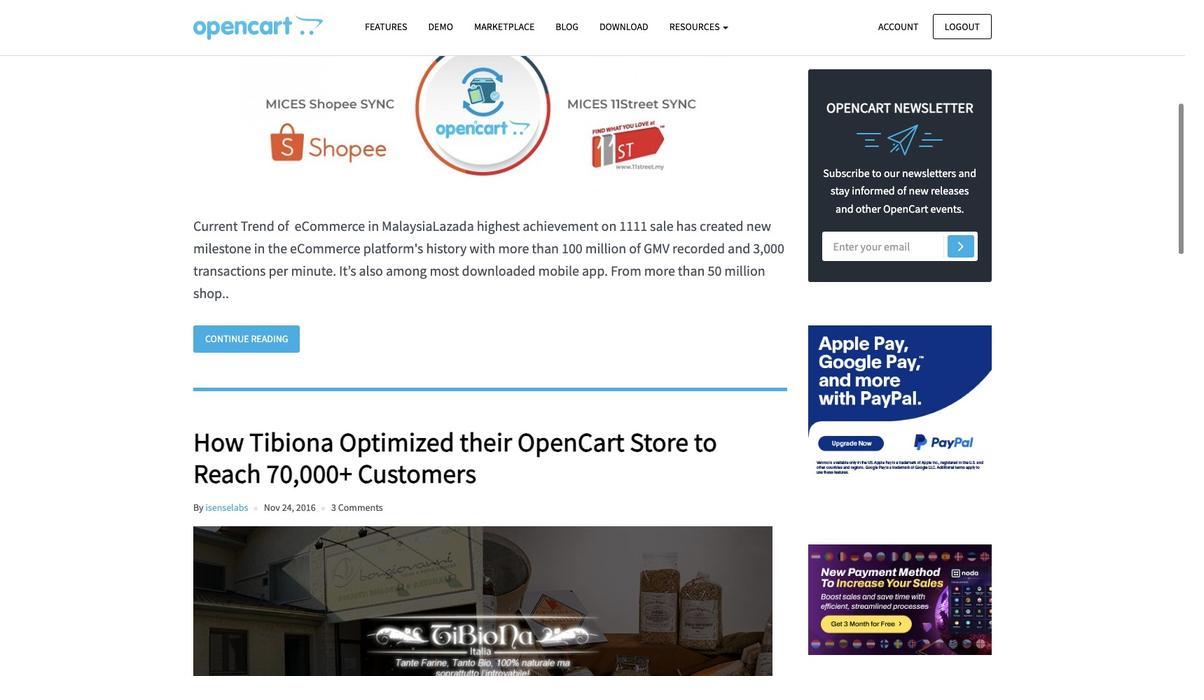 Task type: describe. For each thing, give the bounding box(es) containing it.
newsletter
[[894, 98, 973, 116]]

malaysialazada
[[382, 217, 474, 235]]

reach
[[193, 458, 261, 490]]

releases
[[931, 184, 969, 198]]

current trend of  ecommerce in malaysialazada highest achievement on 1111 sale has created new milestone in the ecommerce platform's history with more than 100 million of gmv recorded and 3,000 transactions per minute. it's also among most downloaded mobile app. from more than 50 million shop..
[[193, 217, 785, 302]]

mobile
[[538, 262, 579, 280]]

3,000
[[753, 240, 785, 257]]

download link
[[589, 15, 659, 39]]

it's
[[339, 262, 356, 280]]

opencart - blog image
[[193, 15, 323, 40]]

current
[[193, 217, 238, 235]]

features
[[365, 20, 407, 33]]

minute.
[[291, 262, 336, 280]]

on
[[601, 217, 617, 235]]

platform's
[[363, 240, 423, 257]]

the
[[268, 240, 287, 257]]

per
[[269, 262, 288, 280]]

50
[[708, 262, 722, 280]]

from
[[611, 262, 642, 280]]

marketplace
[[474, 20, 535, 33]]

2 vertical spatial of
[[629, 240, 641, 257]]

download
[[600, 20, 648, 33]]

most
[[430, 262, 459, 280]]

current trend of  ecommerce in malaysia image
[[193, 0, 773, 194]]

100
[[562, 240, 583, 257]]

demo link
[[418, 15, 464, 39]]

0 vertical spatial more
[[498, 240, 529, 257]]

optimized
[[339, 426, 454, 459]]

subscribe to our newsletters and stay informed of new releases and other opencart events.
[[823, 166, 977, 216]]

also
[[359, 262, 383, 280]]

1 vertical spatial more
[[644, 262, 675, 280]]

account link
[[867, 14, 931, 39]]

70,000+
[[266, 458, 352, 490]]

how tibiona optimized their opencart store to reach 70,000+ customers link
[[193, 426, 787, 490]]

tibiona
[[249, 426, 334, 459]]

new inside subscribe to our newsletters and stay informed of new releases and other opencart events.
[[909, 184, 929, 198]]

new inside current trend of  ecommerce in malaysialazada highest achievement on 1111 sale has created new milestone in the ecommerce platform's history with more than 100 million of gmv recorded and 3,000 transactions per minute. it's also among most downloaded mobile app. from more than 50 million shop..
[[747, 217, 771, 235]]

isenselabs
[[206, 502, 248, 514]]

with
[[470, 240, 495, 257]]

trend
[[241, 217, 275, 235]]

0 horizontal spatial million
[[585, 240, 626, 257]]

how tibiona optimized their opencart store to reach 70,000+ customers image
[[193, 526, 773, 677]]

resources
[[669, 20, 722, 33]]

1 vertical spatial million
[[725, 262, 766, 280]]

isenselabs link
[[206, 502, 248, 514]]

Enter your email text field
[[822, 232, 978, 262]]

other
[[856, 202, 881, 216]]

opencart newsletter
[[827, 98, 973, 116]]

newsletters
[[902, 166, 956, 180]]

1 horizontal spatial in
[[368, 217, 379, 235]]

continue
[[205, 333, 249, 345]]

store
[[630, 426, 689, 459]]

gmv
[[644, 240, 670, 257]]

resources link
[[659, 15, 739, 39]]

continue reading link
[[193, 326, 300, 353]]

1 horizontal spatial and
[[836, 202, 854, 216]]

sale
[[650, 217, 674, 235]]

highest
[[477, 217, 520, 235]]

customers
[[358, 458, 476, 490]]

to inside subscribe to our newsletters and stay informed of new releases and other opencart events.
[[872, 166, 882, 180]]

subscribe
[[823, 166, 870, 180]]

1 vertical spatial than
[[678, 262, 705, 280]]

ecommerce
[[290, 240, 361, 257]]



Task type: locate. For each thing, give the bounding box(es) containing it.
and up releases
[[959, 166, 977, 180]]

new up 3,000
[[747, 217, 771, 235]]

and down stay
[[836, 202, 854, 216]]

1 vertical spatial to
[[694, 426, 717, 459]]

2 vertical spatial and
[[728, 240, 750, 257]]

3 comments
[[331, 502, 383, 514]]

noda image
[[808, 508, 992, 677]]

24,
[[282, 502, 294, 514]]

0 vertical spatial million
[[585, 240, 626, 257]]

features link
[[354, 15, 418, 39]]

1 vertical spatial opencart
[[883, 202, 928, 216]]

million right 50
[[725, 262, 766, 280]]

created
[[700, 217, 744, 235]]

our
[[884, 166, 900, 180]]

to right store at the right of the page
[[694, 426, 717, 459]]

nov
[[264, 502, 280, 514]]

1 vertical spatial new
[[747, 217, 771, 235]]

has
[[676, 217, 697, 235]]

and inside current trend of  ecommerce in malaysialazada highest achievement on 1111 sale has created new milestone in the ecommerce platform's history with more than 100 million of gmv recorded and 3,000 transactions per minute. it's also among most downloaded mobile app. from more than 50 million shop..
[[728, 240, 750, 257]]

marketplace link
[[464, 15, 545, 39]]

continue reading
[[205, 333, 288, 345]]

more up the downloaded
[[498, 240, 529, 257]]

and
[[959, 166, 977, 180], [836, 202, 854, 216], [728, 240, 750, 257]]

new down newsletters
[[909, 184, 929, 198]]

2 horizontal spatial and
[[959, 166, 977, 180]]

0 vertical spatial and
[[959, 166, 977, 180]]

informed
[[852, 184, 895, 198]]

angle right image
[[958, 238, 964, 255]]

events.
[[931, 202, 964, 216]]

2 vertical spatial opencart
[[518, 426, 625, 459]]

opencart
[[827, 98, 891, 116], [883, 202, 928, 216], [518, 426, 625, 459]]

1 horizontal spatial more
[[644, 262, 675, 280]]

of left the gmv
[[629, 240, 641, 257]]

reading
[[251, 333, 288, 345]]

among
[[386, 262, 427, 280]]

0 vertical spatial of
[[897, 184, 907, 198]]

new
[[909, 184, 929, 198], [747, 217, 771, 235]]

2016
[[296, 502, 316, 514]]

more
[[498, 240, 529, 257], [644, 262, 675, 280]]

0 vertical spatial in
[[368, 217, 379, 235]]

of inside subscribe to our newsletters and stay informed of new releases and other opencart events.
[[897, 184, 907, 198]]

1 horizontal spatial new
[[909, 184, 929, 198]]

comments
[[338, 502, 383, 514]]

to left our
[[872, 166, 882, 180]]

0 vertical spatial to
[[872, 166, 882, 180]]

app.
[[582, 262, 608, 280]]

2 horizontal spatial of
[[897, 184, 907, 198]]

1 horizontal spatial to
[[872, 166, 882, 180]]

and down created
[[728, 240, 750, 257]]

by
[[193, 502, 204, 514]]

than
[[532, 240, 559, 257], [678, 262, 705, 280]]

0 horizontal spatial of
[[277, 217, 289, 235]]

recorded
[[673, 240, 725, 257]]

than up mobile
[[532, 240, 559, 257]]

account
[[878, 20, 919, 33]]

3
[[331, 502, 336, 514]]

1 vertical spatial of
[[277, 217, 289, 235]]

0 horizontal spatial new
[[747, 217, 771, 235]]

to inside how tibiona optimized their opencart store to reach 70,000+ customers
[[694, 426, 717, 459]]

0 horizontal spatial than
[[532, 240, 559, 257]]

of down our
[[897, 184, 907, 198]]

how tibiona optimized their opencart store to reach 70,000+ customers
[[193, 426, 717, 490]]

achievement
[[523, 217, 599, 235]]

than left 50
[[678, 262, 705, 280]]

1 vertical spatial in
[[254, 240, 265, 257]]

in up platform's
[[368, 217, 379, 235]]

more down the gmv
[[644, 262, 675, 280]]

0 horizontal spatial to
[[694, 426, 717, 459]]

how
[[193, 426, 244, 459]]

stay
[[831, 184, 850, 198]]

blog
[[556, 20, 579, 33]]

million
[[585, 240, 626, 257], [725, 262, 766, 280]]

transactions
[[193, 262, 266, 280]]

in
[[368, 217, 379, 235], [254, 240, 265, 257]]

to
[[872, 166, 882, 180], [694, 426, 717, 459]]

0 vertical spatial new
[[909, 184, 929, 198]]

milestone
[[193, 240, 251, 257]]

0 horizontal spatial more
[[498, 240, 529, 257]]

1111
[[619, 217, 647, 235]]

shop..
[[193, 285, 229, 302]]

of
[[897, 184, 907, 198], [277, 217, 289, 235], [629, 240, 641, 257]]

0 vertical spatial than
[[532, 240, 559, 257]]

downloaded
[[462, 262, 536, 280]]

of up 'the'
[[277, 217, 289, 235]]

blog link
[[545, 15, 589, 39]]

1 horizontal spatial than
[[678, 262, 705, 280]]

1 horizontal spatial of
[[629, 240, 641, 257]]

0 horizontal spatial and
[[728, 240, 750, 257]]

in left 'the'
[[254, 240, 265, 257]]

0 vertical spatial opencart
[[827, 98, 891, 116]]

million down on
[[585, 240, 626, 257]]

history
[[426, 240, 467, 257]]

demo
[[428, 20, 453, 33]]

their
[[460, 426, 512, 459]]

by isenselabs
[[193, 502, 248, 514]]

opencart inside subscribe to our newsletters and stay informed of new releases and other opencart events.
[[883, 202, 928, 216]]

1 horizontal spatial million
[[725, 262, 766, 280]]

opencart inside how tibiona optimized their opencart store to reach 70,000+ customers
[[518, 426, 625, 459]]

0 horizontal spatial in
[[254, 240, 265, 257]]

paypal blog image
[[808, 311, 992, 494]]

1 vertical spatial and
[[836, 202, 854, 216]]

logout link
[[933, 14, 992, 39]]

nov 24, 2016
[[264, 502, 316, 514]]

logout
[[945, 20, 980, 33]]



Task type: vqa. For each thing, say whether or not it's contained in the screenshot.
the Login 'link'
no



